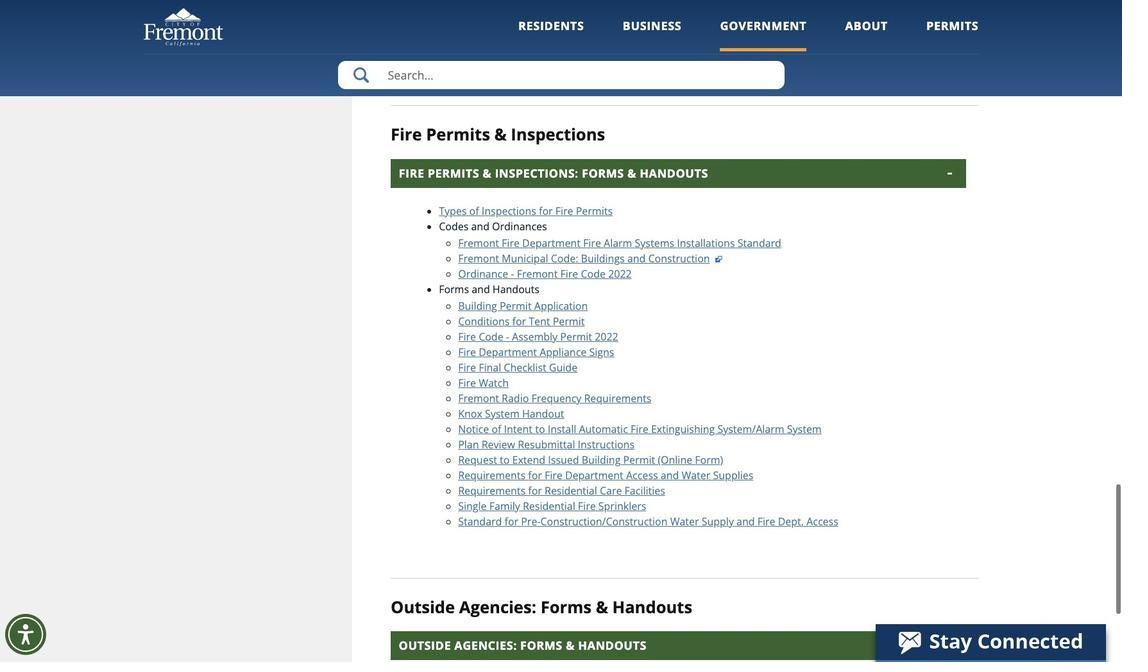 Task type: vqa. For each thing, say whether or not it's contained in the screenshot.
Legislative
no



Task type: locate. For each thing, give the bounding box(es) containing it.
2022 down buildings
[[608, 267, 632, 281]]

0 horizontal spatial access
[[626, 468, 658, 482]]

1 horizontal spatial -
[[511, 267, 514, 281]]

to down review
[[500, 453, 510, 467]]

department
[[522, 236, 581, 250], [479, 345, 537, 359], [565, 468, 624, 482]]

0 vertical spatial of
[[469, 204, 479, 218]]

inspections inside types of inspections for fire permits codes and ordinances fremont fire department fire alarm systems installations standard fremont municipal code: buildings and construction ordinance - fremont fire code 2022 forms and handouts building permit application conditions for tent permit fire code - assembly permit 2022 fire department appliance signs fire final checklist guide fire watch fremont radio frequency requirements knox system handout notice of intent to install automatic fire extinguishing system/alarm system plan review resubmittal instructions request to extend issued building permit (online form) requirements for fire department access and water supplies requirements for residential care facilities single family residential fire sprinklers standard for pre-construction/construction water supply and fire dept. access
[[482, 204, 536, 218]]

for left electrical
[[578, 26, 592, 40]]

and down ordinance
[[472, 282, 490, 296]]

outside agencies: forms & handouts
[[391, 596, 692, 618], [399, 638, 647, 653]]

family
[[489, 499, 520, 513]]

knox
[[458, 407, 482, 421]]

fremont up ordinance
[[458, 251, 499, 265]]

fremont radio frequency requirements link
[[458, 391, 652, 405]]

types of inspections for fire permits codes and ordinances fremont fire department fire alarm systems installations standard fremont municipal code: buildings and construction ordinance - fremont fire code 2022 forms and handouts building permit application conditions for tent permit fire code - assembly permit 2022 fire department appliance signs fire final checklist guide fire watch fremont radio frequency requirements knox system handout notice of intent to install automatic fire extinguishing system/alarm system plan review resubmittal instructions request to extend issued building permit (online form) requirements for fire department access and water supplies requirements for residential care facilities single family residential fire sprinklers standard for pre-construction/construction water supply and fire dept. access
[[439, 204, 839, 529]]

2022
[[608, 267, 632, 281], [595, 330, 618, 344]]

building permit application link
[[458, 299, 588, 313]]

0 vertical spatial to
[[535, 422, 545, 436]]

building up requirements for fire department access and water supplies link
[[582, 453, 621, 467]]

system down 'radio'
[[485, 407, 520, 421]]

1 horizontal spatial code
[[581, 267, 606, 281]]

0 vertical spatial building
[[458, 299, 497, 313]]

handouts inside types of inspections for fire permits codes and ordinances fremont fire department fire alarm systems installations standard fremont municipal code: buildings and construction ordinance - fremont fire code 2022 forms and handouts building permit application conditions for tent permit fire code - assembly permit 2022 fire department appliance signs fire final checklist guide fire watch fremont radio frequency requirements knox system handout notice of intent to install automatic fire extinguishing system/alarm system plan review resubmittal instructions request to extend issued building permit (online form) requirements for fire department access and water supplies requirements for residential care facilities single family residential fire sprinklers standard for pre-construction/construction water supply and fire dept. access
[[493, 282, 540, 296]]

0 horizontal spatial code
[[479, 330, 503, 344]]

department down request to extend issued building permit (online form) link
[[565, 468, 624, 482]]

1 vertical spatial standard
[[458, 514, 502, 529]]

business
[[623, 18, 682, 33]]

testing down special
[[496, 26, 531, 40]]

fire
[[391, 123, 422, 146], [399, 165, 424, 181], [555, 204, 573, 218], [502, 236, 520, 250], [583, 236, 601, 250], [560, 267, 578, 281], [458, 330, 476, 344], [458, 345, 476, 359], [458, 360, 476, 375], [458, 376, 476, 390], [631, 422, 649, 436], [545, 468, 563, 482], [578, 499, 596, 513], [758, 514, 775, 529]]

0 vertical spatial requirements
[[584, 391, 652, 405]]

to down handout
[[535, 422, 545, 436]]

requirements
[[584, 391, 652, 405], [458, 468, 526, 482], [458, 484, 526, 498]]

notice of intent to install automatic fire extinguishing system/alarm system link
[[458, 422, 822, 436]]

assembly
[[512, 330, 558, 344]]

waste
[[439, 42, 469, 56]]

agencies:
[[459, 596, 536, 618], [454, 638, 517, 653]]

access
[[626, 468, 658, 482], [807, 514, 839, 529]]

certification
[[695, 26, 753, 40]]

code down 'fremont municipal code: buildings and construction' "link"
[[581, 267, 606, 281]]

requirements for fire department access and water supplies link
[[458, 468, 754, 482]]

residential up single family residential fire sprinklers link
[[545, 484, 597, 498]]

permit up conditions for tent permit link
[[500, 299, 532, 313]]

agencies down inspection
[[533, 26, 576, 40]]

1 horizontal spatial testing
[[585, 11, 619, 25]]

0 vertical spatial code
[[581, 267, 606, 281]]

- down conditions for tent permit link
[[506, 330, 509, 344]]

sprinklers
[[599, 499, 646, 513]]

system/alarm
[[718, 422, 784, 436]]

2 vertical spatial requirements
[[458, 484, 526, 498]]

1 vertical spatial building
[[582, 453, 621, 467]]

conditions for tent permit link
[[458, 314, 585, 328]]

2 recognized from the top
[[439, 26, 494, 40]]

supplies
[[713, 468, 754, 482]]

for down family
[[505, 514, 518, 529]]

plan review resubmittal instructions link
[[458, 437, 635, 452]]

system right system/alarm
[[787, 422, 822, 436]]

0 vertical spatial water
[[682, 468, 711, 482]]

residential down requirements for residential care facilities link
[[523, 499, 575, 513]]

0 vertical spatial system
[[485, 407, 520, 421]]

intent
[[504, 422, 533, 436]]

1 vertical spatial to
[[500, 453, 510, 467]]

ordinance
[[458, 267, 508, 281]]

1 horizontal spatial of
[[492, 422, 501, 436]]

0 vertical spatial standard
[[738, 236, 781, 250]]

single
[[458, 499, 487, 513]]

department up code:
[[522, 236, 581, 250]]

0 vertical spatial testing
[[585, 11, 619, 25]]

code:
[[551, 251, 578, 265]]

1 vertical spatial -
[[506, 330, 509, 344]]

1 horizontal spatial access
[[807, 514, 839, 529]]

testing up recognized testing agencies for electrical equipment certification link on the top
[[585, 11, 619, 25]]

1 vertical spatial outside
[[399, 638, 451, 653]]

0 vertical spatial recognized
[[439, 11, 494, 25]]

agencies up equipment in the right top of the page
[[622, 11, 664, 25]]

1 horizontal spatial agencies
[[622, 11, 664, 25]]

-
[[511, 267, 514, 281], [506, 330, 509, 344]]

to
[[535, 422, 545, 436], [500, 453, 510, 467]]

extinguishing
[[651, 422, 715, 436]]

fremont
[[458, 236, 499, 250], [458, 251, 499, 265], [517, 267, 558, 281], [458, 391, 499, 405]]

agencies
[[622, 11, 664, 25], [533, 26, 576, 40]]

0 horizontal spatial system
[[485, 407, 520, 421]]

signs
[[589, 345, 614, 359]]

permit up appliance
[[560, 330, 592, 344]]

install
[[548, 422, 576, 436]]

inspections
[[511, 123, 605, 146], [482, 204, 536, 218]]

requirements down request
[[458, 468, 526, 482]]

forms
[[582, 165, 624, 181], [439, 282, 469, 296], [541, 596, 592, 618], [520, 638, 563, 653]]

1 vertical spatial 2022
[[595, 330, 618, 344]]

2022 up signs
[[595, 330, 618, 344]]

1 vertical spatial testing
[[496, 26, 531, 40]]

fire final checklist guide link
[[458, 360, 578, 375]]

permits
[[926, 18, 979, 33], [426, 123, 490, 146], [428, 165, 479, 181], [576, 204, 613, 218]]

1 vertical spatial recognized
[[439, 26, 494, 40]]

electrical
[[595, 26, 637, 40]]

building up conditions
[[458, 299, 497, 313]]

0 horizontal spatial building
[[458, 299, 497, 313]]

1 horizontal spatial system
[[787, 422, 822, 436]]

residential
[[545, 484, 597, 498], [523, 499, 575, 513]]

standard down single
[[458, 514, 502, 529]]

standard
[[738, 236, 781, 250], [458, 514, 502, 529]]

types
[[439, 204, 467, 218]]

recognized special inspection testing agencies link
[[439, 11, 664, 25]]

building
[[458, 299, 497, 313], [582, 453, 621, 467]]

of
[[469, 204, 479, 218], [492, 422, 501, 436]]

standard right installations
[[738, 236, 781, 250]]

- down municipal
[[511, 267, 514, 281]]

1 vertical spatial residential
[[523, 499, 575, 513]]

1 horizontal spatial to
[[535, 422, 545, 436]]

requirements up automatic
[[584, 391, 652, 405]]

guidelines
[[517, 42, 567, 56]]

access right dept.
[[807, 514, 839, 529]]

code down conditions
[[479, 330, 503, 344]]

&
[[494, 123, 507, 146], [483, 165, 492, 181], [627, 165, 636, 181], [596, 596, 608, 618], [566, 638, 575, 653]]

recognized
[[439, 11, 494, 25], [439, 26, 494, 40]]

0 vertical spatial inspections
[[511, 123, 605, 146]]

and down fremont fire department fire alarm systems installations standard link
[[627, 251, 646, 265]]

requirements up family
[[458, 484, 526, 498]]

residents
[[518, 18, 584, 33]]

fremont fire department fire alarm systems installations standard link
[[458, 236, 781, 250]]

for down the extend on the left of page
[[528, 468, 542, 482]]

department up fire final checklist guide link in the bottom of the page
[[479, 345, 537, 359]]

access up facilities at the right
[[626, 468, 658, 482]]

handouts
[[640, 165, 708, 181], [493, 282, 540, 296], [612, 596, 692, 618], [578, 638, 647, 653]]

water left the supply
[[670, 514, 699, 529]]

permits inside types of inspections for fire permits codes and ordinances fremont fire department fire alarm systems installations standard fremont municipal code: buildings and construction ordinance - fremont fire code 2022 forms and handouts building permit application conditions for tent permit fire code - assembly permit 2022 fire department appliance signs fire final checklist guide fire watch fremont radio frequency requirements knox system handout notice of intent to install automatic fire extinguishing system/alarm system plan review resubmittal instructions request to extend issued building permit (online form) requirements for fire department access and water supplies requirements for residential care facilities single family residential fire sprinklers standard for pre-construction/construction water supply and fire dept. access
[[576, 204, 613, 218]]

of right types
[[469, 204, 479, 218]]

code
[[581, 267, 606, 281], [479, 330, 503, 344]]

1 vertical spatial inspections
[[482, 204, 536, 218]]

1 vertical spatial requirements
[[458, 468, 526, 482]]

and
[[471, 219, 490, 233], [627, 251, 646, 265], [472, 282, 490, 296], [661, 468, 679, 482], [737, 514, 755, 529]]

construction
[[648, 251, 710, 265]]

permit
[[500, 299, 532, 313], [553, 314, 585, 328], [560, 330, 592, 344], [623, 453, 655, 467]]

water down the form)
[[682, 468, 711, 482]]

checklist
[[504, 360, 546, 375]]

radio
[[502, 391, 529, 405]]

0 vertical spatial agencies
[[622, 11, 664, 25]]

1 horizontal spatial standard
[[738, 236, 781, 250]]

1 vertical spatial access
[[807, 514, 839, 529]]

1 vertical spatial agencies
[[533, 26, 576, 40]]

outside
[[391, 596, 455, 618], [399, 638, 451, 653]]

0 horizontal spatial of
[[469, 204, 479, 218]]

0 horizontal spatial standard
[[458, 514, 502, 529]]

0 horizontal spatial testing
[[496, 26, 531, 40]]

inspections up fire permits & inspections: forms & handouts
[[511, 123, 605, 146]]

0 vertical spatial outside agencies: forms & handouts
[[391, 596, 692, 618]]

recognized special inspection testing agencies recognized testing agencies for electrical equipment certification waste handling guidelines
[[439, 11, 753, 56]]

system
[[485, 407, 520, 421], [787, 422, 822, 436]]

inspections up ordinances
[[482, 204, 536, 218]]

fremont down municipal
[[517, 267, 558, 281]]

of up review
[[492, 422, 501, 436]]



Task type: describe. For each thing, give the bounding box(es) containing it.
fire watch link
[[458, 376, 509, 390]]

(online
[[658, 453, 692, 467]]

form)
[[695, 453, 723, 467]]

1 vertical spatial water
[[670, 514, 699, 529]]

0 vertical spatial outside
[[391, 596, 455, 618]]

waste handling guidelines link
[[439, 42, 567, 56]]

fremont down codes
[[458, 236, 499, 250]]

0 horizontal spatial -
[[506, 330, 509, 344]]

fire department appliance signs link
[[458, 345, 614, 359]]

ordinances
[[492, 219, 547, 233]]

1 vertical spatial outside agencies: forms & handouts
[[399, 638, 647, 653]]

frequency
[[532, 391, 582, 405]]

types of inspections for fire permits link
[[439, 204, 613, 218]]

handout
[[522, 407, 564, 421]]

and down (online on the right bottom of the page
[[661, 468, 679, 482]]

alarm
[[604, 236, 632, 250]]

residents link
[[518, 18, 584, 51]]

forms inside types of inspections for fire permits codes and ordinances fremont fire department fire alarm systems installations standard fremont municipal code: buildings and construction ordinance - fremont fire code 2022 forms and handouts building permit application conditions for tent permit fire code - assembly permit 2022 fire department appliance signs fire final checklist guide fire watch fremont radio frequency requirements knox system handout notice of intent to install automatic fire extinguishing system/alarm system plan review resubmittal instructions request to extend issued building permit (online form) requirements for fire department access and water supplies requirements for residential care facilities single family residential fire sprinklers standard for pre-construction/construction water supply and fire dept. access
[[439, 282, 469, 296]]

1 vertical spatial agencies:
[[454, 638, 517, 653]]

about
[[845, 18, 888, 33]]

standard for pre-construction/construction water supply and fire dept. access link
[[458, 514, 839, 529]]

tent
[[529, 314, 550, 328]]

installations
[[677, 236, 735, 250]]

0 vertical spatial -
[[511, 267, 514, 281]]

1 recognized from the top
[[439, 11, 494, 25]]

request
[[458, 453, 497, 467]]

municipal
[[502, 251, 548, 265]]

care
[[600, 484, 622, 498]]

automatic
[[579, 422, 628, 436]]

business link
[[623, 18, 682, 51]]

0 horizontal spatial to
[[500, 453, 510, 467]]

construction/construction
[[541, 514, 668, 529]]

2 vertical spatial department
[[565, 468, 624, 482]]

0 horizontal spatial agencies
[[533, 26, 576, 40]]

single family residential fire sprinklers link
[[458, 499, 646, 513]]

permits link
[[926, 18, 979, 51]]

for down building permit application "link"
[[512, 314, 526, 328]]

permit down notice of intent to install automatic fire extinguishing system/alarm system 'link'
[[623, 453, 655, 467]]

for up ordinances
[[539, 204, 553, 218]]

inspection
[[532, 11, 582, 25]]

systems
[[635, 236, 674, 250]]

final
[[479, 360, 501, 375]]

issued
[[548, 453, 579, 467]]

inspections:
[[495, 165, 579, 181]]

0 vertical spatial 2022
[[608, 267, 632, 281]]

pre-
[[521, 514, 541, 529]]

Search text field
[[338, 61, 784, 89]]

1 horizontal spatial building
[[582, 453, 621, 467]]

government link
[[720, 18, 807, 51]]

request to extend issued building permit (online form) link
[[458, 453, 723, 467]]

knox system handout link
[[458, 407, 564, 421]]

codes
[[439, 219, 469, 233]]

and right the supply
[[737, 514, 755, 529]]

0 vertical spatial agencies:
[[459, 596, 536, 618]]

supply
[[702, 514, 734, 529]]

1 vertical spatial system
[[787, 422, 822, 436]]

equipment
[[640, 26, 692, 40]]

appliance
[[540, 345, 587, 359]]

government
[[720, 18, 807, 33]]

1 vertical spatial department
[[479, 345, 537, 359]]

and right codes
[[471, 219, 490, 233]]

for up single family residential fire sprinklers link
[[528, 484, 542, 498]]

instructions
[[578, 437, 635, 452]]

resubmittal
[[518, 437, 575, 452]]

permit down 'application'
[[553, 314, 585, 328]]

buildings
[[581, 251, 625, 265]]

extend
[[512, 453, 545, 467]]

recognized testing agencies for electrical equipment certification link
[[439, 26, 753, 40]]

fremont municipal code: buildings and construction link
[[458, 251, 723, 265]]

conditions
[[458, 314, 510, 328]]

handling
[[471, 42, 514, 56]]

0 vertical spatial residential
[[545, 484, 597, 498]]

0 vertical spatial department
[[522, 236, 581, 250]]

notice
[[458, 422, 489, 436]]

1 vertical spatial of
[[492, 422, 501, 436]]

requirements for residential care facilities link
[[458, 484, 665, 498]]

dept.
[[778, 514, 804, 529]]

1 vertical spatial code
[[479, 330, 503, 344]]

special
[[496, 11, 530, 25]]

ordinance - fremont fire code 2022 link
[[458, 267, 632, 281]]

stay connected image
[[876, 624, 1105, 660]]

application
[[534, 299, 588, 313]]

facilities
[[625, 484, 665, 498]]

0 vertical spatial access
[[626, 468, 658, 482]]

fremont down fire watch link
[[458, 391, 499, 405]]

fire permits & inspections
[[391, 123, 605, 146]]

fire permits & inspections: forms & handouts
[[399, 165, 708, 181]]

watch
[[479, 376, 509, 390]]

for inside recognized special inspection testing agencies recognized testing agencies for electrical equipment certification waste handling guidelines
[[578, 26, 592, 40]]

review
[[482, 437, 515, 452]]

fire code - assembly permit 2022 link
[[458, 330, 618, 344]]

plan
[[458, 437, 479, 452]]

guide
[[549, 360, 578, 375]]

about link
[[845, 18, 888, 51]]



